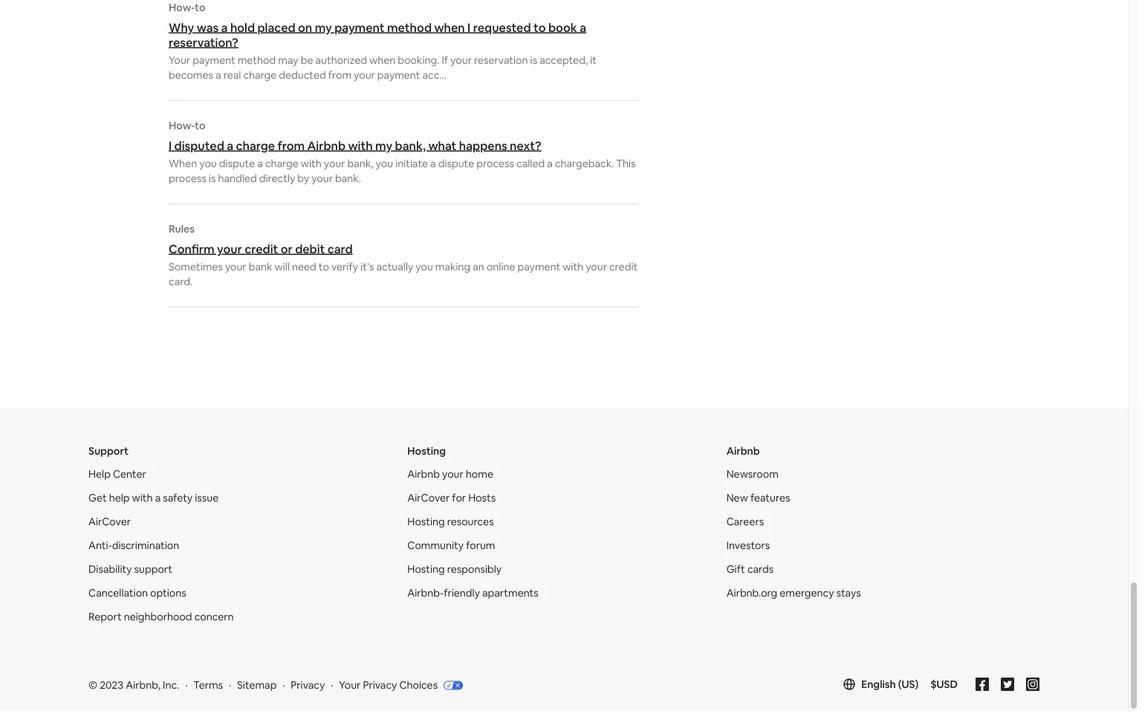 Task type: describe. For each thing, give the bounding box(es) containing it.
what
[[428, 138, 457, 153]]

sitemap
[[237, 679, 277, 692]]

1 vertical spatial method
[[238, 54, 276, 67]]

(us)
[[898, 678, 919, 692]]

payment down booking.
[[377, 69, 420, 82]]

accepted,
[[540, 54, 588, 67]]

is inside how-to i disputed a charge from airbnb with my bank, what happens next? when you dispute a charge with your bank, you initiate a dispute process called a chargeback. this process is handled directly by your bank.
[[209, 172, 216, 185]]

or
[[281, 242, 293, 257]]

cancellation
[[88, 587, 148, 600]]

hosting responsibly link
[[407, 563, 502, 576]]

issue
[[195, 492, 219, 505]]

hosts
[[468, 492, 496, 505]]

investors link
[[727, 539, 770, 553]]

i disputed a charge from airbnb with my bank, what happens next? link
[[169, 138, 638, 153]]

disability support link
[[88, 563, 172, 576]]

rules
[[169, 223, 195, 236]]

may
[[278, 54, 298, 67]]

a right called
[[547, 157, 553, 171]]

your privacy choices link
[[339, 679, 463, 693]]

from inside how-to i disputed a charge from airbnb with my bank, what happens next? when you dispute a charge with your bank, you initiate a dispute process called a chargeback. this process is handled directly by your bank.
[[278, 138, 305, 153]]

2 vertical spatial charge
[[265, 157, 299, 171]]

charge inside how-to why was a hold placed on my payment method when i requested to book a reservation? your payment method may be authorized when booking. if your reservation is accepted, it becomes a real charge deducted from your payment acc…
[[243, 69, 277, 82]]

deducted
[[279, 69, 326, 82]]

a right book
[[580, 20, 586, 35]]

why was a hold placed on my payment method when i requested to book a reservation? link
[[169, 20, 638, 50]]

a right the was
[[221, 20, 228, 35]]

inc.
[[163, 679, 179, 692]]

verify
[[331, 260, 358, 274]]

becomes
[[169, 69, 213, 82]]

i inside how-to why was a hold placed on my payment method when i requested to book a reservation? your payment method may be authorized when booking. if your reservation is accepted, it becomes a real charge deducted from your payment acc…
[[468, 20, 471, 35]]

1 vertical spatial your
[[339, 679, 361, 692]]

card.
[[169, 275, 193, 289]]

discrimination
[[112, 539, 179, 553]]

get help with a safety issue link
[[88, 492, 219, 505]]

1 dispute from the left
[[219, 157, 255, 171]]

report neighborhood concern
[[88, 611, 234, 624]]

2 dispute from the left
[[438, 157, 474, 171]]

2023
[[100, 679, 123, 692]]

a up directly
[[257, 157, 263, 171]]

to up the was
[[195, 1, 205, 14]]

acc…
[[422, 69, 447, 82]]

payment inside the 'rules confirm your credit or debit card sometimes your bank will need to verify it's actually you making an online payment with your credit card.'
[[518, 260, 560, 274]]

new features
[[727, 492, 790, 505]]

help center
[[88, 468, 146, 481]]

disputed
[[174, 138, 224, 153]]

with up by
[[301, 157, 322, 171]]

resources
[[447, 515, 494, 529]]

1 vertical spatial charge
[[236, 138, 275, 153]]

2 privacy from the left
[[363, 679, 397, 692]]

debit
[[295, 242, 325, 257]]

community forum
[[407, 539, 495, 553]]

how- for i
[[169, 119, 195, 133]]

payment down reservation?
[[193, 54, 235, 67]]

if
[[442, 54, 448, 67]]

need
[[292, 260, 316, 274]]

airbnb your home link
[[407, 468, 493, 481]]

to inside how-to i disputed a charge from airbnb with my bank, what happens next? when you dispute a charge with your bank, you initiate a dispute process called a chargeback. this process is handled directly by your bank.
[[195, 119, 205, 133]]

it
[[590, 54, 597, 67]]

anti-discrimination link
[[88, 539, 179, 553]]

1 horizontal spatial when
[[434, 20, 465, 35]]

my inside how-to why was a hold placed on my payment method when i requested to book a reservation? your payment method may be authorized when booking. if your reservation is accepted, it becomes a real charge deducted from your payment acc…
[[315, 20, 332, 35]]

help
[[88, 468, 111, 481]]

to inside the 'rules confirm your credit or debit card sometimes your bank will need to verify it's actually you making an online payment with your credit card.'
[[319, 260, 329, 274]]

a down what
[[430, 157, 436, 171]]

aircover link
[[88, 515, 131, 529]]

making
[[435, 260, 471, 274]]

community
[[407, 539, 464, 553]]

with inside the 'rules confirm your credit or debit card sometimes your bank will need to verify it's actually you making an online payment with your credit card.'
[[563, 260, 583, 274]]

card
[[327, 242, 353, 257]]

hosting for hosting
[[407, 445, 446, 458]]

rules confirm your credit or debit card sometimes your bank will need to verify it's actually you making an online payment with your credit card.
[[169, 223, 638, 289]]

be
[[301, 54, 313, 67]]

confirm your credit or debit card element
[[169, 223, 638, 289]]

privacy link
[[291, 679, 325, 692]]

aircover for hosts
[[407, 492, 496, 505]]

concern
[[194, 611, 234, 624]]

how-to i disputed a charge from airbnb with my bank, what happens next? when you dispute a charge with your bank, you initiate a dispute process called a chargeback. this process is handled directly by your bank.
[[169, 119, 636, 185]]

hosting responsibly
[[407, 563, 502, 576]]

will
[[275, 260, 290, 274]]

confirm your credit or debit card link
[[169, 242, 638, 257]]

cancellation options link
[[88, 587, 186, 600]]

forum
[[466, 539, 495, 553]]

emergency
[[780, 587, 834, 600]]

how- for why
[[169, 1, 195, 14]]

an
[[473, 260, 484, 274]]

was
[[197, 20, 219, 35]]

airbnb your home
[[407, 468, 493, 481]]

gift cards
[[727, 563, 774, 576]]

1 horizontal spatial method
[[387, 20, 432, 35]]

airbnb inside how-to i disputed a charge from airbnb with my bank, what happens next? when you dispute a charge with your bank, you initiate a dispute process called a chargeback. this process is handled directly by your bank.
[[307, 138, 346, 153]]

safety
[[163, 492, 193, 505]]

on
[[298, 20, 312, 35]]

0 vertical spatial process
[[477, 157, 514, 171]]

for
[[452, 492, 466, 505]]

happens
[[459, 138, 507, 153]]

0 horizontal spatial you
[[199, 157, 217, 171]]

requested
[[473, 20, 531, 35]]

airbnb,
[[126, 679, 160, 692]]

airbnb.org
[[727, 587, 777, 600]]

stays
[[836, 587, 861, 600]]

usd
[[937, 678, 958, 692]]

gift
[[727, 563, 745, 576]]

1 horizontal spatial you
[[376, 157, 393, 171]]

features
[[750, 492, 790, 505]]

choices
[[399, 679, 438, 692]]

confirm
[[169, 242, 214, 257]]



Task type: vqa. For each thing, say whether or not it's contained in the screenshot.
4.96 out of 5 average rating 'icon'
no



Task type: locate. For each thing, give the bounding box(es) containing it.
you down confirm your credit or debit card link
[[416, 260, 433, 274]]

gift cards link
[[727, 563, 774, 576]]

airbnb up 'newsroom' link
[[727, 445, 760, 458]]

hold
[[230, 20, 255, 35]]

privacy left choices at left
[[363, 679, 397, 692]]

hosting for hosting responsibly
[[407, 563, 445, 576]]

careers link
[[727, 515, 764, 529]]

1 horizontal spatial my
[[375, 138, 393, 153]]

1 vertical spatial credit
[[609, 260, 638, 274]]

1 vertical spatial hosting
[[407, 515, 445, 529]]

0 horizontal spatial aircover
[[88, 515, 131, 529]]

1 horizontal spatial is
[[530, 54, 537, 67]]

when down why was a hold placed on my payment method when i requested to book a reservation? link
[[369, 54, 396, 67]]

responsibly
[[447, 563, 502, 576]]

you
[[199, 157, 217, 171], [376, 157, 393, 171], [416, 260, 433, 274]]

bank
[[249, 260, 272, 274]]

i disputed a charge from airbnb with my bank, what happens next? element
[[169, 119, 638, 186]]

0 vertical spatial charge
[[243, 69, 277, 82]]

handled
[[218, 172, 257, 185]]

is
[[530, 54, 537, 67], [209, 172, 216, 185]]

your
[[450, 54, 472, 67], [354, 69, 375, 82], [324, 157, 345, 171], [312, 172, 333, 185], [217, 242, 242, 257], [225, 260, 246, 274], [586, 260, 607, 274], [442, 468, 464, 481]]

help center link
[[88, 468, 146, 481]]

new
[[727, 492, 748, 505]]

0 horizontal spatial credit
[[245, 242, 278, 257]]

you down disputed
[[199, 157, 217, 171]]

my inside how-to i disputed a charge from airbnb with my bank, what happens next? when you dispute a charge with your bank, you initiate a dispute process called a chargeback. this process is handled directly by your bank.
[[375, 138, 393, 153]]

2 horizontal spatial you
[[416, 260, 433, 274]]

report neighborhood concern link
[[88, 611, 234, 624]]

your inside how-to why was a hold placed on my payment method when i requested to book a reservation? your payment method may be authorized when booking. if your reservation is accepted, it becomes a real charge deducted from your payment acc…
[[169, 54, 190, 67]]

book
[[548, 20, 577, 35]]

bank, up the initiate
[[395, 138, 426, 153]]

anti-
[[88, 539, 112, 553]]

new features link
[[727, 492, 790, 505]]

directly
[[259, 172, 295, 185]]

how- up disputed
[[169, 119, 195, 133]]

aircover for aircover for hosts
[[407, 492, 450, 505]]

i inside how-to i disputed a charge from airbnb with my bank, what happens next? when you dispute a charge with your bank, you initiate a dispute process called a chargeback. this process is handled directly by your bank.
[[169, 138, 172, 153]]

airbnb for airbnb
[[727, 445, 760, 458]]

is inside how-to why was a hold placed on my payment method when i requested to book a reservation? your payment method may be authorized when booking. if your reservation is accepted, it becomes a real charge deducted from your payment acc…
[[530, 54, 537, 67]]

it's
[[361, 260, 374, 274]]

1 vertical spatial how-
[[169, 119, 195, 133]]

chargeback.
[[555, 157, 614, 171]]

when
[[169, 157, 197, 171]]

apartments
[[482, 587, 539, 600]]

payment up authorized
[[335, 20, 385, 35]]

a left real
[[216, 69, 221, 82]]

dispute down what
[[438, 157, 474, 171]]

1 vertical spatial when
[[369, 54, 396, 67]]

0 horizontal spatial i
[[169, 138, 172, 153]]

newsroom
[[727, 468, 779, 481]]

airbnb up bank.
[[307, 138, 346, 153]]

a right disputed
[[227, 138, 233, 153]]

1 horizontal spatial from
[[328, 69, 352, 82]]

sitemap link
[[237, 679, 277, 692]]

with right 'online'
[[563, 260, 583, 274]]

0 horizontal spatial process
[[169, 172, 206, 185]]

0 horizontal spatial privacy
[[291, 679, 325, 692]]

1 how- from the top
[[169, 1, 195, 14]]

aircover for aircover 'link'
[[88, 515, 131, 529]]

aircover up anti-
[[88, 515, 131, 529]]

airbnb up aircover for hosts link
[[407, 468, 440, 481]]

how- inside how-to why was a hold placed on my payment method when i requested to book a reservation? your payment method may be authorized when booking. if your reservation is accepted, it becomes a real charge deducted from your payment acc…
[[169, 1, 195, 14]]

1 vertical spatial is
[[209, 172, 216, 185]]

from
[[328, 69, 352, 82], [278, 138, 305, 153]]

1 vertical spatial airbnb
[[727, 445, 760, 458]]

1 privacy from the left
[[291, 679, 325, 692]]

why
[[169, 20, 194, 35]]

how- up why
[[169, 1, 195, 14]]

charge
[[243, 69, 277, 82], [236, 138, 275, 153], [265, 157, 299, 171]]

to
[[195, 1, 205, 14], [534, 20, 546, 35], [195, 119, 205, 133], [319, 260, 329, 274]]

your up becomes at the top left of the page
[[169, 54, 190, 67]]

1 horizontal spatial credit
[[609, 260, 638, 274]]

cards
[[748, 563, 774, 576]]

terms link
[[193, 679, 223, 692]]

support
[[134, 563, 172, 576]]

home
[[466, 468, 493, 481]]

by
[[297, 172, 309, 185]]

with right help
[[132, 492, 153, 505]]

help
[[109, 492, 130, 505]]

to left book
[[534, 20, 546, 35]]

0 horizontal spatial when
[[369, 54, 396, 67]]

when up if
[[434, 20, 465, 35]]

3 hosting from the top
[[407, 563, 445, 576]]

you inside the 'rules confirm your credit or debit card sometimes your bank will need to verify it's actually you making an online payment with your credit card.'
[[416, 260, 433, 274]]

1 vertical spatial process
[[169, 172, 206, 185]]

0 vertical spatial hosting
[[407, 445, 446, 458]]

0 vertical spatial your
[[169, 54, 190, 67]]

1 vertical spatial aircover
[[88, 515, 131, 529]]

placed
[[257, 20, 295, 35]]

disability support
[[88, 563, 172, 576]]

0 horizontal spatial your
[[169, 54, 190, 67]]

·
[[185, 679, 188, 692]]

you down "i disputed a charge from airbnb with my bank, what happens next?" link
[[376, 157, 393, 171]]

$
[[931, 678, 937, 692]]

0 vertical spatial airbnb
[[307, 138, 346, 153]]

how-to why was a hold placed on my payment method when i requested to book a reservation? your payment method may be authorized when booking. if your reservation is accepted, it becomes a real charge deducted from your payment acc…
[[169, 1, 597, 82]]

1 horizontal spatial your
[[339, 679, 361, 692]]

investors
[[727, 539, 770, 553]]

i up when on the top left of page
[[169, 138, 172, 153]]

to right need
[[319, 260, 329, 274]]

airbnb for airbnb your home
[[407, 468, 440, 481]]

0 horizontal spatial from
[[278, 138, 305, 153]]

newsroom link
[[727, 468, 779, 481]]

from up by
[[278, 138, 305, 153]]

bank, up bank.
[[347, 157, 373, 171]]

process down happens
[[477, 157, 514, 171]]

hosting up community in the bottom of the page
[[407, 515, 445, 529]]

reservation
[[474, 54, 528, 67]]

method up real
[[238, 54, 276, 67]]

navigate to twitter image
[[1001, 678, 1014, 692]]

2 vertical spatial airbnb
[[407, 468, 440, 481]]

options
[[150, 587, 186, 600]]

0 vertical spatial how-
[[169, 1, 195, 14]]

your right privacy link
[[339, 679, 361, 692]]

i left requested
[[468, 20, 471, 35]]

1 hosting from the top
[[407, 445, 446, 458]]

cancellation options
[[88, 587, 186, 600]]

0 vertical spatial i
[[468, 20, 471, 35]]

0 vertical spatial aircover
[[407, 492, 450, 505]]

dispute up handled
[[219, 157, 255, 171]]

0 horizontal spatial bank,
[[347, 157, 373, 171]]

©
[[88, 679, 97, 692]]

disability
[[88, 563, 132, 576]]

2 horizontal spatial airbnb
[[727, 445, 760, 458]]

dispute
[[219, 157, 255, 171], [438, 157, 474, 171]]

0 vertical spatial credit
[[245, 242, 278, 257]]

get help with a safety issue
[[88, 492, 219, 505]]

1 horizontal spatial bank,
[[395, 138, 426, 153]]

1 horizontal spatial aircover
[[407, 492, 450, 505]]

authorized
[[315, 54, 367, 67]]

0 vertical spatial when
[[434, 20, 465, 35]]

0 vertical spatial method
[[387, 20, 432, 35]]

2 vertical spatial hosting
[[407, 563, 445, 576]]

0 vertical spatial from
[[328, 69, 352, 82]]

hosting for hosting resources
[[407, 515, 445, 529]]

process
[[477, 157, 514, 171], [169, 172, 206, 185]]

1 horizontal spatial process
[[477, 157, 514, 171]]

0 horizontal spatial is
[[209, 172, 216, 185]]

next?
[[510, 138, 541, 153]]

1 horizontal spatial i
[[468, 20, 471, 35]]

0 horizontal spatial dispute
[[219, 157, 255, 171]]

airbnb-
[[407, 587, 444, 600]]

is left handled
[[209, 172, 216, 185]]

bank.
[[335, 172, 361, 185]]

1 vertical spatial i
[[169, 138, 172, 153]]

0 horizontal spatial method
[[238, 54, 276, 67]]

privacy right sitemap
[[291, 679, 325, 692]]

aircover for hosts link
[[407, 492, 496, 505]]

1 vertical spatial my
[[375, 138, 393, 153]]

navigate to instagram image
[[1026, 678, 1040, 692]]

initiate
[[395, 157, 428, 171]]

1 vertical spatial bank,
[[347, 157, 373, 171]]

1 horizontal spatial privacy
[[363, 679, 397, 692]]

booking.
[[398, 54, 439, 67]]

charge right real
[[243, 69, 277, 82]]

navigate to facebook image
[[976, 678, 989, 692]]

process down when on the top left of page
[[169, 172, 206, 185]]

from down authorized
[[328, 69, 352, 82]]

english (us) button
[[844, 678, 919, 692]]

called
[[516, 157, 545, 171]]

sometimes
[[169, 260, 223, 274]]

0 horizontal spatial my
[[315, 20, 332, 35]]

hosting resources
[[407, 515, 494, 529]]

hosting up airbnb-
[[407, 563, 445, 576]]

1 horizontal spatial airbnb
[[407, 468, 440, 481]]

1 horizontal spatial dispute
[[438, 157, 474, 171]]

is left accepted,
[[530, 54, 537, 67]]

1 vertical spatial from
[[278, 138, 305, 153]]

aircover left for
[[407, 492, 450, 505]]

reservation?
[[169, 35, 238, 50]]

0 horizontal spatial airbnb
[[307, 138, 346, 153]]

to up disputed
[[195, 119, 205, 133]]

method up booking.
[[387, 20, 432, 35]]

0 vertical spatial my
[[315, 20, 332, 35]]

2 how- from the top
[[169, 119, 195, 133]]

charge up directly
[[265, 157, 299, 171]]

community forum link
[[407, 539, 495, 553]]

airbnb-friendly apartments link
[[407, 587, 539, 600]]

online
[[487, 260, 515, 274]]

hosting up airbnb your home
[[407, 445, 446, 458]]

airbnb-friendly apartments
[[407, 587, 539, 600]]

my
[[315, 20, 332, 35], [375, 138, 393, 153]]

when
[[434, 20, 465, 35], [369, 54, 396, 67]]

charge up handled
[[236, 138, 275, 153]]

2 hosting from the top
[[407, 515, 445, 529]]

0 vertical spatial bank,
[[395, 138, 426, 153]]

support
[[88, 445, 129, 458]]

a left safety
[[155, 492, 161, 505]]

privacy
[[291, 679, 325, 692], [363, 679, 397, 692]]

$ usd
[[931, 678, 958, 692]]

why was a hold placed on my payment method when i requested to book a reservation? element
[[169, 1, 638, 83]]

payment right 'online'
[[518, 260, 560, 274]]

how- inside how-to i disputed a charge from airbnb with my bank, what happens next? when you dispute a charge with your bank, you initiate a dispute process called a chargeback. this process is handled directly by your bank.
[[169, 119, 195, 133]]

actually
[[376, 260, 413, 274]]

airbnb.org emergency stays link
[[727, 587, 861, 600]]

this
[[616, 157, 636, 171]]

0 vertical spatial is
[[530, 54, 537, 67]]

from inside how-to why was a hold placed on my payment method when i requested to book a reservation? your payment method may be authorized when booking. if your reservation is accepted, it becomes a real charge deducted from your payment acc…
[[328, 69, 352, 82]]

careers
[[727, 515, 764, 529]]

with up bank.
[[348, 138, 373, 153]]

anti-discrimination
[[88, 539, 179, 553]]



